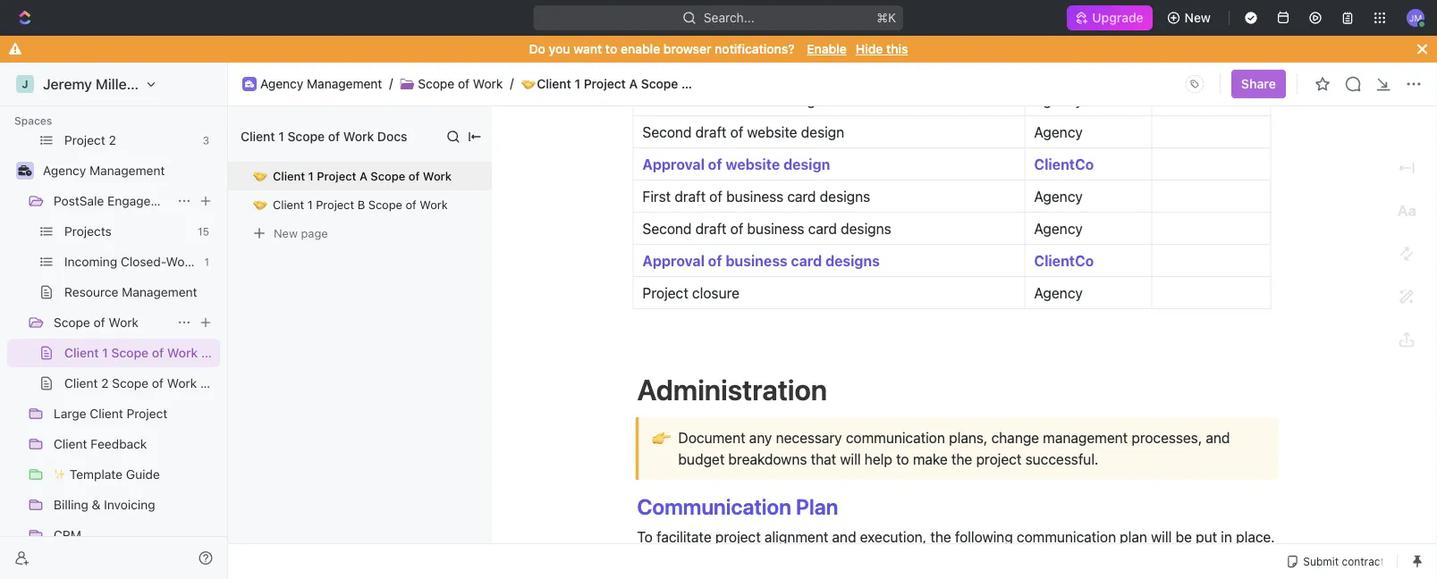 Task type: vqa. For each thing, say whether or not it's contained in the screenshot.
(0)
no



Task type: describe. For each thing, give the bounding box(es) containing it.
agency for first draft of business card designs
[[1034, 188, 1083, 205]]

first for first draft of website design
[[643, 92, 671, 109]]

3
[[203, 134, 209, 147]]

project 2
[[64, 133, 116, 148]]

agency management link for business time icon
[[260, 77, 382, 92]]

website for second draft of website design
[[747, 124, 797, 141]]

billing
[[54, 498, 88, 512]]

👉
[[651, 428, 668, 448]]

business time image
[[245, 80, 254, 87]]

spaces
[[14, 114, 52, 127]]

put
[[1196, 529, 1217, 546]]

design for second draft of website design
[[801, 124, 844, 141]]

document
[[678, 430, 745, 447]]

new for new page
[[274, 227, 298, 240]]

business for first
[[726, 188, 783, 205]]

invoicing
[[104, 498, 155, 512]]

2 for client
[[101, 376, 109, 391]]

resource management link
[[64, 278, 216, 307]]

j
[[22, 78, 28, 90]]

0 horizontal spatial project
[[715, 529, 761, 546]]

new button
[[1160, 4, 1222, 32]]

⌘k
[[877, 10, 896, 25]]

plan
[[796, 495, 838, 520]]

project 2 link
[[64, 126, 195, 155]]

projects
[[64, 224, 112, 239]]

1 vertical spatial the
[[930, 529, 951, 546]]

successful.
[[1025, 451, 1099, 468]]

new for new
[[1185, 10, 1211, 25]]

document any necessary communication plans, change management processes, and budget breakdowns that will help to make the project successful.
[[678, 430, 1234, 468]]

you
[[549, 42, 570, 56]]

approval for approval of website design
[[643, 156, 705, 173]]

processes,
[[1132, 430, 1202, 447]]

execution,
[[860, 529, 927, 546]]

enable
[[621, 42, 660, 56]]

&
[[92, 498, 101, 512]]

large client project
[[54, 406, 167, 421]]

that
[[811, 451, 836, 468]]

make
[[913, 451, 948, 468]]

agency management link for business time image
[[43, 156, 216, 185]]

second draft of website design
[[643, 124, 844, 141]]

alignment
[[765, 529, 828, 546]]

plans,
[[949, 430, 988, 447]]

resource
[[64, 285, 118, 300]]

template
[[70, 467, 123, 482]]

approval of website design
[[643, 156, 830, 173]]

🤝 button for 🤝 client 1 project b scope of work
[[251, 198, 273, 212]]

incoming closed-won deals
[[64, 254, 227, 269]]

guide
[[126, 467, 160, 482]]

🤝 for 🤝 client 1 project a scope of work's 🤝 dropdown button
[[253, 169, 264, 183]]

large client project link
[[54, 400, 216, 428]]

client 1 scope of work docs link
[[64, 339, 231, 368]]

approval of business card designs
[[643, 253, 880, 270]]

clientco for approval of website design
[[1034, 156, 1094, 173]]

upgrade link
[[1067, 5, 1152, 30]]

postsale engagements link
[[54, 187, 186, 216]]

0 vertical spatial to
[[605, 42, 617, 56]]

agency for second draft of business card designs
[[1034, 220, 1083, 237]]

projects link
[[64, 217, 190, 246]]

first draft of business card designs
[[643, 188, 870, 205]]

0 horizontal spatial and
[[832, 529, 856, 546]]

client 2 scope of work docs link
[[64, 369, 230, 398]]

page
[[301, 227, 328, 240]]

workspace
[[147, 76, 222, 93]]

resource management
[[64, 285, 197, 300]]

first draft of website design
[[643, 92, 823, 109]]

1 right 3
[[278, 129, 284, 144]]

change
[[991, 430, 1039, 447]]

management for business time icon
[[307, 77, 382, 91]]

2 vertical spatial management
[[122, 285, 197, 300]]

scope inside client 1 scope of work docs link
[[111, 346, 149, 360]]

notifications?
[[715, 42, 795, 56]]

jeremy miller's workspace
[[43, 76, 222, 93]]

project up 🤝 client 1 project b scope of work
[[317, 169, 356, 183]]

closed-
[[121, 254, 166, 269]]

new page
[[274, 227, 328, 240]]

miller's
[[96, 76, 144, 93]]

2 vertical spatial design
[[783, 156, 830, 173]]

2 vertical spatial designs
[[825, 253, 880, 270]]

to
[[637, 529, 653, 546]]

hide
[[856, 42, 883, 56]]

communication inside document any necessary communication plans, change management processes, and budget breakdowns that will help to make the project successful.
[[846, 430, 945, 447]]

clientco for approval of business card designs
[[1034, 253, 1094, 270]]

scope of work for left scope of work link
[[54, 315, 139, 330]]

0 horizontal spatial a
[[359, 169, 367, 183]]

client feedback
[[54, 437, 147, 452]]

billing & invoicing link
[[54, 491, 216, 520]]

billing & invoicing
[[54, 498, 155, 512]]

agency for first draft of website design
[[1034, 92, 1083, 109]]

project left b in the left top of the page
[[316, 198, 354, 211]]

necessary
[[776, 430, 842, 447]]

0 horizontal spatial 🤝 client 1 project a scope of work
[[253, 169, 452, 183]]

do you want to enable browser notifications? enable hide this
[[529, 42, 908, 56]]

agency management for business time icon
[[260, 77, 382, 91]]

✨ template guide
[[54, 467, 160, 482]]

business time image
[[18, 165, 32, 176]]

won
[[166, 254, 192, 269]]

the inside document any necessary communication plans, change management processes, and budget breakdowns that will help to make the project successful.
[[951, 451, 972, 468]]

crm
[[54, 528, 81, 543]]

🤝 for 🤝 client 1 project b scope of work 🤝 dropdown button
[[253, 198, 264, 211]]

plan
[[1120, 529, 1147, 546]]

agency inside sidebar navigation
[[43, 163, 86, 178]]

scope of work for rightmost scope of work link
[[418, 77, 503, 91]]

second for second draft of website design
[[643, 124, 692, 141]]

1 horizontal spatial 🤝 client 1 project a scope of work
[[521, 77, 728, 91]]

draft for first draft of website design
[[675, 92, 706, 109]]

🤝 button for 🤝 client 1 project a scope of work
[[251, 169, 273, 183]]

draft for second draft of website design
[[695, 124, 727, 141]]

help
[[865, 451, 892, 468]]

🤝 inside 🤝 client 1 project a scope of work
[[521, 77, 533, 91]]

0 vertical spatial docs
[[377, 129, 407, 144]]

website for first draft of website design
[[726, 92, 776, 109]]

management
[[1043, 430, 1128, 447]]

place.
[[1236, 529, 1275, 546]]

project closure
[[643, 285, 740, 302]]

and inside document any necessary communication plans, change management processes, and budget breakdowns that will help to make the project successful.
[[1206, 430, 1230, 447]]

agency for project closure
[[1034, 285, 1083, 302]]

upgrade
[[1092, 10, 1143, 25]]

dropdown menu image
[[1180, 70, 1209, 98]]

2 for project
[[109, 133, 116, 148]]

breakdowns
[[728, 451, 807, 468]]

will inside document any necessary communication plans, change management processes, and budget breakdowns that will help to make the project successful.
[[840, 451, 861, 468]]



Task type: locate. For each thing, give the bounding box(es) containing it.
card up second draft of business card designs
[[787, 188, 816, 205]]

🤝 client 1 project a scope of work down 'enable'
[[521, 77, 728, 91]]

website up first draft of business card designs
[[726, 156, 780, 173]]

card up approval of business card designs
[[808, 220, 837, 237]]

1 horizontal spatial agency management
[[260, 77, 382, 91]]

project down jeremy
[[64, 133, 105, 148]]

0 vertical spatial card
[[787, 188, 816, 205]]

new
[[1185, 10, 1211, 25], [274, 227, 298, 240]]

website
[[726, 92, 776, 109], [747, 124, 797, 141], [726, 156, 780, 173]]

0 vertical spatial will
[[840, 451, 861, 468]]

1 vertical spatial website
[[747, 124, 797, 141]]

the
[[951, 451, 972, 468], [930, 529, 951, 546]]

1 horizontal spatial communication
[[1017, 529, 1116, 546]]

0 horizontal spatial communication
[[846, 430, 945, 447]]

client 2 scope of work docs
[[64, 376, 230, 391]]

1 up 🤝 client 1 project b scope of work
[[308, 169, 314, 183]]

1 vertical spatial and
[[832, 529, 856, 546]]

a
[[629, 77, 638, 91], [359, 169, 367, 183]]

0 vertical spatial project
[[976, 451, 1022, 468]]

0 vertical spatial communication
[[846, 430, 945, 447]]

0 vertical spatial second
[[643, 124, 692, 141]]

0 vertical spatial first
[[643, 92, 671, 109]]

0 horizontal spatial scope of work link
[[54, 309, 170, 337]]

1 vertical spatial agency management link
[[43, 156, 216, 185]]

approval
[[643, 156, 705, 173], [643, 253, 705, 270]]

in
[[1221, 529, 1232, 546]]

0 vertical spatial 🤝
[[521, 77, 533, 91]]

1 vertical spatial business
[[747, 220, 804, 237]]

approval up the project closure
[[643, 253, 705, 270]]

the left the following
[[930, 529, 951, 546]]

0 vertical spatial agency management
[[260, 77, 382, 91]]

1 vertical spatial scope of work
[[54, 315, 139, 330]]

2 vertical spatial docs
[[200, 376, 230, 391]]

1 vertical spatial to
[[896, 451, 909, 468]]

0 vertical spatial and
[[1206, 430, 1230, 447]]

1 vertical spatial communication
[[1017, 529, 1116, 546]]

tree
[[7, 4, 231, 579]]

postsale engagements
[[54, 194, 186, 208]]

a up b in the left top of the page
[[359, 169, 367, 183]]

1 vertical spatial agency management
[[43, 163, 165, 178]]

0 vertical spatial a
[[629, 77, 638, 91]]

business up approval of business card designs
[[747, 220, 804, 237]]

draft down browser
[[675, 92, 706, 109]]

1 vertical spatial 🤝 client 1 project a scope of work
[[253, 169, 452, 183]]

sidebar navigation
[[0, 4, 232, 579]]

0 vertical spatial clientco
[[1034, 156, 1094, 173]]

2 down miller's
[[109, 133, 116, 148]]

business up second draft of business card designs
[[726, 188, 783, 205]]

first for first draft of business card designs
[[643, 188, 671, 205]]

be
[[1176, 529, 1192, 546]]

tara shultz's workspace, , element
[[16, 75, 34, 93]]

0 vertical spatial new
[[1185, 10, 1211, 25]]

2 vertical spatial business
[[726, 253, 788, 270]]

0 vertical spatial website
[[726, 92, 776, 109]]

🤝 client 1 project b scope of work
[[253, 198, 448, 211]]

2 first from the top
[[643, 188, 671, 205]]

search...
[[704, 10, 755, 25]]

new left page
[[274, 227, 298, 240]]

0 vertical spatial business
[[726, 188, 783, 205]]

management for business time image
[[89, 163, 165, 178]]

to facilitate project alignment and execution, the following communication plan will be put in place.
[[637, 529, 1275, 546]]

jm button
[[1401, 4, 1430, 32]]

1 vertical spatial clientco
[[1034, 253, 1094, 270]]

1 right won
[[204, 256, 209, 268]]

scope of work link
[[418, 77, 503, 92], [54, 309, 170, 337]]

project down communication plan
[[715, 529, 761, 546]]

2
[[109, 133, 116, 148], [101, 376, 109, 391]]

management
[[307, 77, 382, 91], [89, 163, 165, 178], [122, 285, 197, 300]]

0 vertical spatial 🤝 client 1 project a scope of work
[[521, 77, 728, 91]]

postsale
[[54, 194, 104, 208]]

2 second from the top
[[643, 220, 692, 237]]

facilitate
[[656, 529, 712, 546]]

project
[[584, 77, 626, 91], [64, 133, 105, 148], [317, 169, 356, 183], [316, 198, 354, 211], [643, 285, 688, 302], [127, 406, 167, 421]]

b
[[357, 198, 365, 211]]

docs up client 2 scope of work docs on the bottom left of the page
[[201, 346, 231, 360]]

2 vertical spatial 🤝
[[253, 198, 264, 211]]

website up 'second draft of website design'
[[726, 92, 776, 109]]

do
[[529, 42, 545, 56]]

0 vertical spatial design
[[780, 92, 823, 109]]

2 🤝 button from the top
[[251, 198, 273, 212]]

will right that
[[840, 451, 861, 468]]

1 vertical spatial scope of work link
[[54, 309, 170, 337]]

1 up page
[[307, 198, 313, 211]]

0 horizontal spatial agency management link
[[43, 156, 216, 185]]

designs for first draft of business card designs
[[820, 188, 870, 205]]

1 down want
[[575, 77, 580, 91]]

design
[[780, 92, 823, 109], [801, 124, 844, 141], [783, 156, 830, 173]]

draft down the "first draft of website design"
[[695, 124, 727, 141]]

🤝 button
[[251, 169, 273, 183], [251, 198, 273, 212]]

client 1 scope of work docs inside tree
[[64, 346, 231, 360]]

0 horizontal spatial client 1 scope of work docs
[[64, 346, 231, 360]]

administration
[[637, 373, 827, 407]]

designs for second draft of business card designs
[[841, 220, 891, 237]]

1 vertical spatial new
[[274, 227, 298, 240]]

docs down client 1 scope of work docs link
[[200, 376, 230, 391]]

new up dropdown menu icon
[[1185, 10, 1211, 25]]

second up the project closure
[[643, 220, 692, 237]]

1 horizontal spatial a
[[629, 77, 638, 91]]

1 vertical spatial first
[[643, 188, 671, 205]]

to right want
[[605, 42, 617, 56]]

jm
[[1409, 12, 1422, 23]]

will left be
[[1151, 529, 1172, 546]]

draft down first draft of business card designs
[[695, 220, 727, 237]]

to right help
[[896, 451, 909, 468]]

1 vertical spatial 🤝
[[253, 169, 264, 183]]

first down approval of website design
[[643, 188, 671, 205]]

deals
[[195, 254, 227, 269]]

card
[[787, 188, 816, 205], [808, 220, 837, 237], [791, 253, 822, 270]]

closure
[[692, 285, 740, 302]]

jeremy
[[43, 76, 92, 93]]

following
[[955, 529, 1013, 546]]

0 vertical spatial the
[[951, 451, 972, 468]]

1 horizontal spatial scope of work
[[418, 77, 503, 91]]

and right processes,
[[1206, 430, 1230, 447]]

communication left plan
[[1017, 529, 1116, 546]]

agency management link down 'project 2' link on the left top
[[43, 156, 216, 185]]

to
[[605, 42, 617, 56], [896, 451, 909, 468]]

1 vertical spatial management
[[89, 163, 165, 178]]

scope inside the 'client 2 scope of work docs' link
[[112, 376, 149, 391]]

1 vertical spatial a
[[359, 169, 367, 183]]

draft for second draft of business card designs
[[695, 220, 727, 237]]

0 vertical spatial scope of work link
[[418, 77, 503, 92]]

2 up "large client project"
[[101, 376, 109, 391]]

agency management
[[260, 77, 382, 91], [43, 163, 165, 178]]

1 horizontal spatial agency management link
[[260, 77, 382, 92]]

will
[[840, 451, 861, 468], [1151, 529, 1172, 546]]

15
[[198, 225, 209, 238]]

0 horizontal spatial will
[[840, 451, 861, 468]]

1 horizontal spatial scope of work link
[[418, 77, 503, 92]]

project down the 'client 2 scope of work docs' link
[[127, 406, 167, 421]]

tree containing project 2
[[7, 4, 231, 579]]

design for first draft of website design
[[780, 92, 823, 109]]

docs for client 1 scope of work docs link
[[201, 346, 231, 360]]

2 approval from the top
[[643, 253, 705, 270]]

first down 'enable'
[[643, 92, 671, 109]]

✨ template guide link
[[54, 461, 216, 489]]

1 🤝 button from the top
[[251, 169, 273, 183]]

docs up 🤝 client 1 project b scope of work
[[377, 129, 407, 144]]

incoming
[[64, 254, 117, 269]]

1 clientco from the top
[[1034, 156, 1094, 173]]

0 vertical spatial scope of work
[[418, 77, 503, 91]]

to inside document any necessary communication plans, change management processes, and budget breakdowns that will help to make the project successful.
[[896, 451, 909, 468]]

2 vertical spatial card
[[791, 253, 822, 270]]

agency for second draft of website design
[[1034, 124, 1083, 141]]

project left closure
[[643, 285, 688, 302]]

0 vertical spatial 🤝 button
[[251, 169, 273, 183]]

feedback
[[90, 437, 147, 452]]

1 inside client 1 scope of work docs link
[[102, 346, 108, 360]]

0 horizontal spatial agency management
[[43, 163, 165, 178]]

0 vertical spatial management
[[307, 77, 382, 91]]

client 1 scope of work docs up 🤝 client 1 project b scope of work
[[241, 129, 407, 144]]

card down second draft of business card designs
[[791, 253, 822, 270]]

0 vertical spatial 2
[[109, 133, 116, 148]]

🤝 client 1 project a scope of work
[[521, 77, 728, 91], [253, 169, 452, 183]]

0 vertical spatial approval
[[643, 156, 705, 173]]

1 vertical spatial second
[[643, 220, 692, 237]]

enable
[[807, 42, 847, 56]]

a down 'enable'
[[629, 77, 638, 91]]

agency management inside tree
[[43, 163, 165, 178]]

and down 'plan'
[[832, 529, 856, 546]]

draft down approval of website design
[[675, 188, 706, 205]]

large
[[54, 406, 86, 421]]

1 first from the top
[[643, 92, 671, 109]]

agency management right business time icon
[[260, 77, 382, 91]]

new inside button
[[1185, 10, 1211, 25]]

incoming closed-won deals link
[[64, 248, 227, 276]]

1 vertical spatial 🤝 button
[[251, 198, 273, 212]]

website up approval of website design
[[747, 124, 797, 141]]

0 horizontal spatial new
[[274, 227, 298, 240]]

1 vertical spatial 2
[[101, 376, 109, 391]]

communication
[[637, 495, 791, 520]]

browser
[[663, 42, 711, 56]]

1 vertical spatial design
[[801, 124, 844, 141]]

budget
[[678, 451, 725, 468]]

0 vertical spatial agency management link
[[260, 77, 382, 92]]

2 vertical spatial website
[[726, 156, 780, 173]]

the down plans,
[[951, 451, 972, 468]]

0 horizontal spatial to
[[605, 42, 617, 56]]

1
[[575, 77, 580, 91], [278, 129, 284, 144], [308, 169, 314, 183], [307, 198, 313, 211], [204, 256, 209, 268], [102, 346, 108, 360]]

project down want
[[584, 77, 626, 91]]

approval down 'second draft of website design'
[[643, 156, 705, 173]]

second for second draft of business card designs
[[643, 220, 692, 237]]

2 clientco from the top
[[1034, 253, 1094, 270]]

1 approval from the top
[[643, 156, 705, 173]]

agency management for business time image
[[43, 163, 165, 178]]

business down second draft of business card designs
[[726, 253, 788, 270]]

docs
[[377, 129, 407, 144], [201, 346, 231, 360], [200, 376, 230, 391]]

✨
[[54, 467, 66, 482]]

1 vertical spatial approval
[[643, 253, 705, 270]]

1 vertical spatial project
[[715, 529, 761, 546]]

agency management link right business time icon
[[260, 77, 382, 92]]

approval for approval of business card designs
[[643, 253, 705, 270]]

0 vertical spatial client 1 scope of work docs
[[241, 129, 407, 144]]

card for first draft of business card designs
[[787, 188, 816, 205]]

client 1 scope of work docs up client 2 scope of work docs on the bottom left of the page
[[64, 346, 231, 360]]

engagements
[[107, 194, 186, 208]]

1 second from the top
[[643, 124, 692, 141]]

draft for first draft of business card designs
[[675, 188, 706, 205]]

business
[[726, 188, 783, 205], [747, 220, 804, 237], [726, 253, 788, 270]]

card for second draft of business card designs
[[808, 220, 837, 237]]

1 up client 2 scope of work docs on the bottom left of the page
[[102, 346, 108, 360]]

1 horizontal spatial will
[[1151, 529, 1172, 546]]

0 vertical spatial designs
[[820, 188, 870, 205]]

1 vertical spatial docs
[[201, 346, 231, 360]]

crm link
[[54, 521, 216, 550]]

1 vertical spatial designs
[[841, 220, 891, 237]]

second down the "first draft of website design"
[[643, 124, 692, 141]]

communication up help
[[846, 430, 945, 447]]

1 vertical spatial client 1 scope of work docs
[[64, 346, 231, 360]]

scope of work
[[418, 77, 503, 91], [54, 315, 139, 330]]

docs for the 'client 2 scope of work docs' link
[[200, 376, 230, 391]]

project inside document any necessary communication plans, change management processes, and budget breakdowns that will help to make the project successful.
[[976, 451, 1022, 468]]

0 horizontal spatial scope of work
[[54, 315, 139, 330]]

agency management down project 2
[[43, 163, 165, 178]]

🤝 client 1 project a scope of work up 🤝 client 1 project b scope of work
[[253, 169, 452, 183]]

1 horizontal spatial to
[[896, 451, 909, 468]]

scope of work inside scope of work link
[[54, 315, 139, 330]]

work
[[473, 77, 503, 91], [697, 77, 728, 91], [343, 129, 374, 144], [423, 169, 452, 183], [420, 198, 448, 211], [109, 315, 139, 330], [167, 346, 198, 360], [167, 376, 197, 391]]

client feedback link
[[54, 430, 216, 459]]

1 vertical spatial card
[[808, 220, 837, 237]]

want
[[573, 42, 602, 56]]

project
[[976, 451, 1022, 468], [715, 529, 761, 546]]

project down change
[[976, 451, 1022, 468]]

client
[[537, 77, 571, 91], [241, 129, 275, 144], [273, 169, 305, 183], [273, 198, 304, 211], [64, 346, 99, 360], [64, 376, 98, 391], [90, 406, 123, 421], [54, 437, 87, 452]]

1 horizontal spatial project
[[976, 451, 1022, 468]]

communication plan
[[637, 495, 838, 520]]

1 horizontal spatial client 1 scope of work docs
[[241, 129, 407, 144]]

second draft of business card designs
[[643, 220, 891, 237]]

this
[[886, 42, 908, 56]]

business for second
[[747, 220, 804, 237]]

🤝
[[521, 77, 533, 91], [253, 169, 264, 183], [253, 198, 264, 211]]

1 horizontal spatial and
[[1206, 430, 1230, 447]]

1 vertical spatial will
[[1151, 529, 1172, 546]]

1 horizontal spatial new
[[1185, 10, 1211, 25]]



